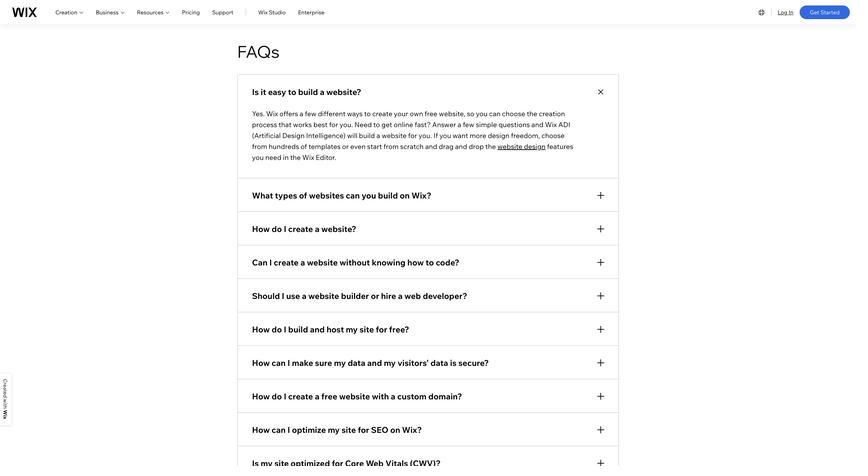 Task type: describe. For each thing, give the bounding box(es) containing it.
creation
[[55, 9, 77, 16]]

online
[[394, 120, 413, 129]]

and inside list item
[[310, 324, 325, 335]]

how can i make sure my data and my visitors' data is secure?
[[252, 358, 489, 368]]

site inside list item
[[360, 324, 374, 335]]

freedom,
[[511, 131, 540, 140]]

how can i optimize my site for seo on wix? list item
[[237, 413, 619, 446]]

secure?
[[459, 358, 489, 368]]

how do i create a free website with a custom domain?
[[252, 391, 462, 402]]

pricing link
[[182, 8, 200, 16]]

how do i create a website?
[[252, 224, 356, 234]]

your
[[394, 109, 408, 118]]

builder
[[341, 291, 369, 301]]

0 vertical spatial on
[[400, 190, 410, 201]]

should
[[252, 291, 280, 301]]

i for how can i make sure my data and my visitors' data is secure?
[[288, 358, 290, 368]]

1 data from the left
[[348, 358, 366, 368]]

language selector, english selected image
[[758, 8, 766, 16]]

without
[[340, 257, 370, 268]]

0 vertical spatial website?
[[326, 87, 361, 97]]

1 horizontal spatial design
[[524, 142, 546, 151]]

my inside list item
[[346, 324, 358, 335]]

create inside 'list item'
[[288, 391, 313, 402]]

faqs
[[237, 41, 280, 62]]

0 vertical spatial few
[[305, 109, 316, 118]]

drag
[[439, 142, 454, 151]]

answer
[[432, 120, 456, 129]]

enterprise
[[298, 9, 325, 16]]

what
[[252, 190, 273, 201]]

in
[[283, 153, 289, 162]]

my right optimize on the bottom left of page
[[328, 425, 340, 435]]

1 horizontal spatial the
[[486, 142, 496, 151]]

list containing is it easy to build a website?
[[237, 74, 619, 466]]

support
[[212, 9, 233, 16]]

how can i make sure my data and my visitors' data is secure? list item
[[237, 346, 619, 379]]

pricing
[[182, 9, 200, 16]]

or inside yes. wix offers a few different ways to create your own free website, so you can choose the creation process that works best for you. need to get online fast? answer a few simple questions and wix adi (artificial design intelligence) will build a website for you. if you want more design freedom, choose from hundreds of templates or even start from scratch and drag and drop the
[[342, 142, 349, 151]]

website design
[[498, 142, 546, 151]]

websites
[[309, 190, 344, 201]]

need
[[355, 120, 372, 129]]

code?
[[436, 257, 459, 268]]

my right sure
[[334, 358, 346, 368]]

developer?
[[423, 291, 467, 301]]

website,
[[439, 109, 466, 118]]

you inside features you need in the wix editor.
[[252, 153, 264, 162]]

creation button
[[55, 8, 84, 16]]

enterprise link
[[298, 8, 325, 16]]

studio
[[269, 9, 286, 16]]

features you need in the wix editor.
[[252, 142, 574, 162]]

my left visitors'
[[384, 358, 396, 368]]

editor.
[[316, 153, 336, 162]]

adi
[[559, 120, 571, 129]]

log
[[778, 9, 788, 16]]

is it easy to build a website?
[[252, 87, 361, 97]]

custom
[[397, 391, 427, 402]]

what types of websites can you build on wix?
[[252, 190, 432, 201]]

start
[[367, 142, 382, 151]]

website inside yes. wix offers a few different ways to create your own free website, so you can choose the creation process that works best for you. need to get online fast? answer a few simple questions and wix adi (artificial design intelligence) will build a website for you. if you want more design freedom, choose from hundreds of templates or even start from scratch and drag and drop the
[[382, 131, 407, 140]]

business
[[96, 9, 119, 16]]

how
[[408, 257, 424, 268]]

of inside list item
[[299, 190, 307, 201]]

questions
[[499, 120, 530, 129]]

created with wix image
[[3, 379, 7, 419]]

visitors'
[[398, 358, 429, 368]]

wix inside features you need in the wix editor.
[[302, 153, 314, 162]]

wix down creation
[[545, 120, 557, 129]]

so
[[467, 109, 475, 118]]

1 vertical spatial wix?
[[402, 425, 422, 435]]

intelligence)
[[306, 131, 346, 140]]

if
[[434, 131, 438, 140]]

how for how do i build and host my site for free?
[[252, 324, 270, 335]]

build inside list item
[[288, 324, 308, 335]]

even
[[350, 142, 366, 151]]

website left without
[[307, 257, 338, 268]]

website inside 'list item'
[[339, 391, 370, 402]]

website design link
[[498, 142, 546, 151]]

will
[[347, 131, 358, 140]]

0 vertical spatial wix?
[[412, 190, 432, 201]]

get started link
[[800, 5, 850, 19]]

how for how can i optimize my site for seo on wix?
[[252, 425, 270, 435]]

templates
[[309, 142, 341, 151]]

in
[[789, 9, 794, 16]]

design
[[282, 131, 305, 140]]

(artificial
[[252, 131, 281, 140]]

offers
[[280, 109, 298, 118]]

and down if
[[425, 142, 437, 151]]

host
[[327, 324, 344, 335]]

more
[[470, 131, 486, 140]]

domain?
[[428, 391, 462, 402]]

design inside yes. wix offers a few different ways to create your own free website, so you can choose the creation process that works best for you. need to get online fast? answer a few simple questions and wix adi (artificial design intelligence) will build a website for you. if you want more design freedom, choose from hundreds of templates or even start from scratch and drag and drop the
[[488, 131, 510, 140]]

log in link
[[778, 8, 794, 16]]

yes.
[[252, 109, 265, 118]]

2 horizontal spatial the
[[527, 109, 538, 118]]

own
[[410, 109, 423, 118]]

can
[[252, 257, 268, 268]]

yes. wix offers a few different ways to create your own free website, so you can choose the creation process that works best for you. need to get online fast? answer a few simple questions and wix adi (artificial design intelligence) will build a website for you. if you want more design freedom, choose from hundreds of templates or even start from scratch and drag and drop the
[[252, 109, 571, 151]]

what types of websites can you build on wix? list item
[[237, 178, 619, 212]]

of inside yes. wix offers a few different ways to create your own free website, so you can choose the creation process that works best for you. need to get online fast? answer a few simple questions and wix adi (artificial design intelligence) will build a website for you. if you want more design freedom, choose from hundreds of templates or even start from scratch and drag and drop the
[[301, 142, 307, 151]]

log in
[[778, 9, 794, 16]]

wix up process
[[266, 109, 278, 118]]

business button
[[96, 8, 125, 16]]

wix inside wix studio "link"
[[258, 9, 268, 16]]

get
[[810, 9, 820, 16]]

types
[[275, 190, 297, 201]]

it
[[261, 87, 266, 97]]



Task type: vqa. For each thing, say whether or not it's contained in the screenshot.
1st from from the right
yes



Task type: locate. For each thing, give the bounding box(es) containing it.
3 do from the top
[[272, 391, 282, 402]]

you. up will at the left
[[340, 120, 353, 129]]

site inside list item
[[342, 425, 356, 435]]

get started
[[810, 9, 840, 16]]

1 horizontal spatial free
[[425, 109, 438, 118]]

build inside yes. wix offers a few different ways to create your own free website, so you can choose the creation process that works best for you. need to get online fast? answer a few simple questions and wix adi (artificial design intelligence) will build a website for you. if you want more design freedom, choose from hundreds of templates or even start from scratch and drag and drop the
[[359, 131, 375, 140]]

website? up ways
[[326, 87, 361, 97]]

do for how do i create a free website with a custom domain?
[[272, 391, 282, 402]]

wix? right seo
[[402, 425, 422, 435]]

1 vertical spatial few
[[463, 120, 475, 129]]

1 vertical spatial the
[[486, 142, 496, 151]]

do inside 'list item'
[[272, 391, 282, 402]]

2 vertical spatial the
[[290, 153, 301, 162]]

the inside features you need in the wix editor.
[[290, 153, 301, 162]]

1 vertical spatial website?
[[321, 224, 356, 234]]

2 vertical spatial do
[[272, 391, 282, 402]]

web
[[405, 291, 421, 301]]

from right "start"
[[384, 142, 399, 151]]

features
[[547, 142, 574, 151]]

5 how from the top
[[252, 425, 270, 435]]

how
[[252, 224, 270, 234], [252, 324, 270, 335], [252, 358, 270, 368], [252, 391, 270, 402], [252, 425, 270, 435]]

i inside list item
[[284, 324, 286, 335]]

simple
[[476, 120, 497, 129]]

use
[[286, 291, 300, 301]]

1 vertical spatial design
[[524, 142, 546, 151]]

optimize
[[292, 425, 326, 435]]

can inside yes. wix offers a few different ways to create your own free website, so you can choose the creation process that works best for you. need to get online fast? answer a few simple questions and wix adi (artificial design intelligence) will build a website for you. if you want more design freedom, choose from hundreds of templates or even start from scratch and drag and drop the
[[489, 109, 501, 118]]

choose up features
[[542, 131, 565, 140]]

few up works
[[305, 109, 316, 118]]

0 horizontal spatial or
[[342, 142, 349, 151]]

to left get
[[374, 120, 380, 129]]

should i use a website builder or hire a web developer? list item
[[237, 279, 619, 312]]

0 horizontal spatial design
[[488, 131, 510, 140]]

website right the use
[[308, 291, 339, 301]]

0 horizontal spatial the
[[290, 153, 301, 162]]

hundreds
[[269, 142, 299, 151]]

wix studio
[[258, 9, 286, 16]]

0 horizontal spatial data
[[348, 358, 366, 368]]

and up the freedom,
[[532, 120, 544, 129]]

design
[[488, 131, 510, 140], [524, 142, 546, 151]]

and left host
[[310, 324, 325, 335]]

how for how do i create a website?
[[252, 224, 270, 234]]

ways
[[347, 109, 363, 118]]

how inside how can i make sure my data and my visitors' data is secure? list item
[[252, 358, 270, 368]]

for up scratch
[[408, 131, 417, 140]]

best
[[314, 120, 328, 129]]

do for how do i build and host my site for free?
[[272, 324, 282, 335]]

1 vertical spatial or
[[371, 291, 379, 301]]

knowing
[[372, 257, 406, 268]]

on
[[400, 190, 410, 201], [390, 425, 400, 435]]

wix?
[[412, 190, 432, 201], [402, 425, 422, 435]]

free?
[[389, 324, 409, 335]]

can i create a website without knowing how to code?
[[252, 257, 459, 268]]

can i create a website without knowing how to code? list item
[[237, 245, 619, 279]]

want
[[453, 131, 468, 140]]

1 horizontal spatial from
[[384, 142, 399, 151]]

seo
[[371, 425, 389, 435]]

with
[[372, 391, 389, 402]]

started
[[821, 9, 840, 16]]

is
[[252, 87, 259, 97]]

1 horizontal spatial few
[[463, 120, 475, 129]]

or inside list item
[[371, 291, 379, 301]]

i for how do i create a free website with a custom domain?
[[284, 391, 286, 402]]

2 how from the top
[[252, 324, 270, 335]]

i inside 'list item'
[[284, 391, 286, 402]]

0 horizontal spatial choose
[[502, 109, 525, 118]]

and down want
[[455, 142, 467, 151]]

website?
[[326, 87, 361, 97], [321, 224, 356, 234]]

how can i optimize my site for seo on wix?
[[252, 425, 422, 435]]

build
[[298, 87, 318, 97], [359, 131, 375, 140], [378, 190, 398, 201], [288, 324, 308, 335]]

my
[[346, 324, 358, 335], [334, 358, 346, 368], [384, 358, 396, 368], [328, 425, 340, 435]]

from
[[252, 142, 267, 151], [384, 142, 399, 151]]

data
[[348, 358, 366, 368], [431, 358, 448, 368]]

or
[[342, 142, 349, 151], [371, 291, 379, 301]]

free
[[425, 109, 438, 118], [321, 391, 337, 402]]

for inside list item
[[376, 324, 387, 335]]

1 vertical spatial do
[[272, 324, 282, 335]]

4 how from the top
[[252, 391, 270, 402]]

1 horizontal spatial data
[[431, 358, 448, 368]]

or left even
[[342, 142, 349, 151]]

resources button
[[137, 8, 170, 16]]

wix left the editor.
[[302, 153, 314, 162]]

0 vertical spatial you.
[[340, 120, 353, 129]]

data left is
[[431, 358, 448, 368]]

is
[[450, 358, 457, 368]]

choose
[[502, 109, 525, 118], [542, 131, 565, 140]]

1 vertical spatial of
[[299, 190, 307, 201]]

free up fast?
[[425, 109, 438, 118]]

how inside how can i optimize my site for seo on wix? list item
[[252, 425, 270, 435]]

from down (artificial
[[252, 142, 267, 151]]

wix left studio
[[258, 9, 268, 16]]

0 horizontal spatial few
[[305, 109, 316, 118]]

for
[[329, 120, 338, 129], [408, 131, 417, 140], [376, 324, 387, 335], [358, 425, 369, 435]]

to right easy at the left top
[[288, 87, 296, 97]]

1 vertical spatial choose
[[542, 131, 565, 140]]

do for how do i create a website?
[[272, 224, 282, 234]]

website
[[382, 131, 407, 140], [498, 142, 523, 151], [307, 257, 338, 268], [308, 291, 339, 301], [339, 391, 370, 402]]

do inside list item
[[272, 324, 282, 335]]

of
[[301, 142, 307, 151], [299, 190, 307, 201]]

1 vertical spatial you.
[[419, 131, 432, 140]]

a
[[320, 87, 325, 97], [300, 109, 303, 118], [458, 120, 461, 129], [377, 131, 380, 140], [315, 224, 320, 234], [301, 257, 305, 268], [302, 291, 307, 301], [398, 291, 403, 301], [315, 391, 320, 402], [391, 391, 396, 402]]

need
[[265, 153, 282, 162]]

works
[[293, 120, 312, 129]]

the right in
[[290, 153, 301, 162]]

how do i build and host my site for free? list item
[[237, 312, 619, 346]]

the left creation
[[527, 109, 538, 118]]

website down the freedom,
[[498, 142, 523, 151]]

for left free?
[[376, 324, 387, 335]]

get
[[382, 120, 392, 129]]

free inside yes. wix offers a few different ways to create your own free website, so you can choose the creation process that works best for you. need to get online fast? answer a few simple questions and wix adi (artificial design intelligence) will build a website for you. if you want more design freedom, choose from hundreds of templates or even start from scratch and drag and drop the
[[425, 109, 438, 118]]

wix
[[258, 9, 268, 16], [266, 109, 278, 118], [545, 120, 557, 129], [302, 153, 314, 162]]

0 vertical spatial or
[[342, 142, 349, 151]]

0 horizontal spatial site
[[342, 425, 356, 435]]

free down sure
[[321, 391, 337, 402]]

my right host
[[346, 324, 358, 335]]

1 how from the top
[[252, 224, 270, 234]]

you. left if
[[419, 131, 432, 140]]

2 do from the top
[[272, 324, 282, 335]]

website? down what types of websites can you build on wix?
[[321, 224, 356, 234]]

i for how do i create a website?
[[284, 224, 286, 234]]

scratch
[[400, 142, 424, 151]]

and inside list item
[[367, 358, 382, 368]]

1 vertical spatial on
[[390, 425, 400, 435]]

i for how can i optimize my site for seo on wix?
[[288, 425, 290, 435]]

resources
[[137, 9, 164, 16]]

how inside how do i build and host my site for free? list item
[[252, 324, 270, 335]]

and up with
[[367, 358, 382, 368]]

how do i create a free website with a custom domain? list item
[[237, 379, 619, 413]]

make
[[292, 358, 313, 368]]

0 vertical spatial of
[[301, 142, 307, 151]]

0 vertical spatial free
[[425, 109, 438, 118]]

website left with
[[339, 391, 370, 402]]

3 how from the top
[[252, 358, 270, 368]]

that
[[279, 120, 292, 129]]

of down design
[[301, 142, 307, 151]]

list item
[[237, 446, 619, 466]]

create inside yes. wix offers a few different ways to create your own free website, so you can choose the creation process that works best for you. need to get online fast? answer a few simple questions and wix adi (artificial design intelligence) will build a website for you. if you want more design freedom, choose from hundreds of templates or even start from scratch and drag and drop the
[[372, 109, 393, 118]]

fast?
[[415, 120, 431, 129]]

few down so
[[463, 120, 475, 129]]

0 horizontal spatial you.
[[340, 120, 353, 129]]

0 vertical spatial design
[[488, 131, 510, 140]]

how inside how do i create a website? list item
[[252, 224, 270, 234]]

sure
[[315, 358, 332, 368]]

how do i create a website? list item
[[237, 212, 619, 245]]

1 horizontal spatial site
[[360, 324, 374, 335]]

how inside how do i create a free website with a custom domain? 'list item'
[[252, 391, 270, 402]]

for left seo
[[358, 425, 369, 435]]

0 vertical spatial site
[[360, 324, 374, 335]]

can left optimize on the bottom left of page
[[272, 425, 286, 435]]

you inside list item
[[362, 190, 376, 201]]

is it easy to build a website? list item
[[237, 74, 619, 178]]

or left hire
[[371, 291, 379, 301]]

site right host
[[360, 324, 374, 335]]

1 from from the left
[[252, 142, 267, 151]]

1 horizontal spatial or
[[371, 291, 379, 301]]

i for how do i build and host my site for free?
[[284, 324, 286, 335]]

1 do from the top
[[272, 224, 282, 234]]

how for how can i make sure my data and my visitors' data is secure?
[[252, 358, 270, 368]]

design down the freedom,
[[524, 142, 546, 151]]

1 vertical spatial site
[[342, 425, 356, 435]]

how do i build and host my site for free?
[[252, 324, 409, 335]]

do inside list item
[[272, 224, 282, 234]]

of right the types
[[299, 190, 307, 201]]

the right the drop
[[486, 142, 496, 151]]

wix? up how do i create a website? list item
[[412, 190, 432, 201]]

can right websites
[[346, 190, 360, 201]]

the
[[527, 109, 538, 118], [486, 142, 496, 151], [290, 153, 301, 162]]

creation
[[539, 109, 565, 118]]

free inside how do i create a free website with a custom domain? 'list item'
[[321, 391, 337, 402]]

data right sure
[[348, 358, 366, 368]]

1 horizontal spatial you.
[[419, 131, 432, 140]]

site left seo
[[342, 425, 356, 435]]

should i use a website builder or hire a web developer?
[[252, 291, 467, 301]]

0 horizontal spatial free
[[321, 391, 337, 402]]

do
[[272, 224, 282, 234], [272, 324, 282, 335], [272, 391, 282, 402]]

few
[[305, 109, 316, 118], [463, 120, 475, 129]]

choose up "questions"
[[502, 109, 525, 118]]

wix studio link
[[258, 8, 286, 16]]

for inside list item
[[358, 425, 369, 435]]

site
[[360, 324, 374, 335], [342, 425, 356, 435]]

can
[[489, 109, 501, 118], [346, 190, 360, 201], [272, 358, 286, 368], [272, 425, 286, 435]]

drop
[[469, 142, 484, 151]]

2 from from the left
[[384, 142, 399, 151]]

can left make
[[272, 358, 286, 368]]

can up the simple
[[489, 109, 501, 118]]

list
[[237, 74, 619, 466]]

0 vertical spatial choose
[[502, 109, 525, 118]]

for down different
[[329, 120, 338, 129]]

0 vertical spatial do
[[272, 224, 282, 234]]

2 data from the left
[[431, 358, 448, 368]]

easy
[[268, 87, 286, 97]]

0 vertical spatial the
[[527, 109, 538, 118]]

process
[[252, 120, 277, 129]]

how for how do i create a free website with a custom domain?
[[252, 391, 270, 402]]

0 horizontal spatial from
[[252, 142, 267, 151]]

you.
[[340, 120, 353, 129], [419, 131, 432, 140]]

website down get
[[382, 131, 407, 140]]

1 horizontal spatial choose
[[542, 131, 565, 140]]

design down the simple
[[488, 131, 510, 140]]

support link
[[212, 8, 233, 16]]

to up need in the top of the page
[[364, 109, 371, 118]]

to right how
[[426, 257, 434, 268]]

1 vertical spatial free
[[321, 391, 337, 402]]



